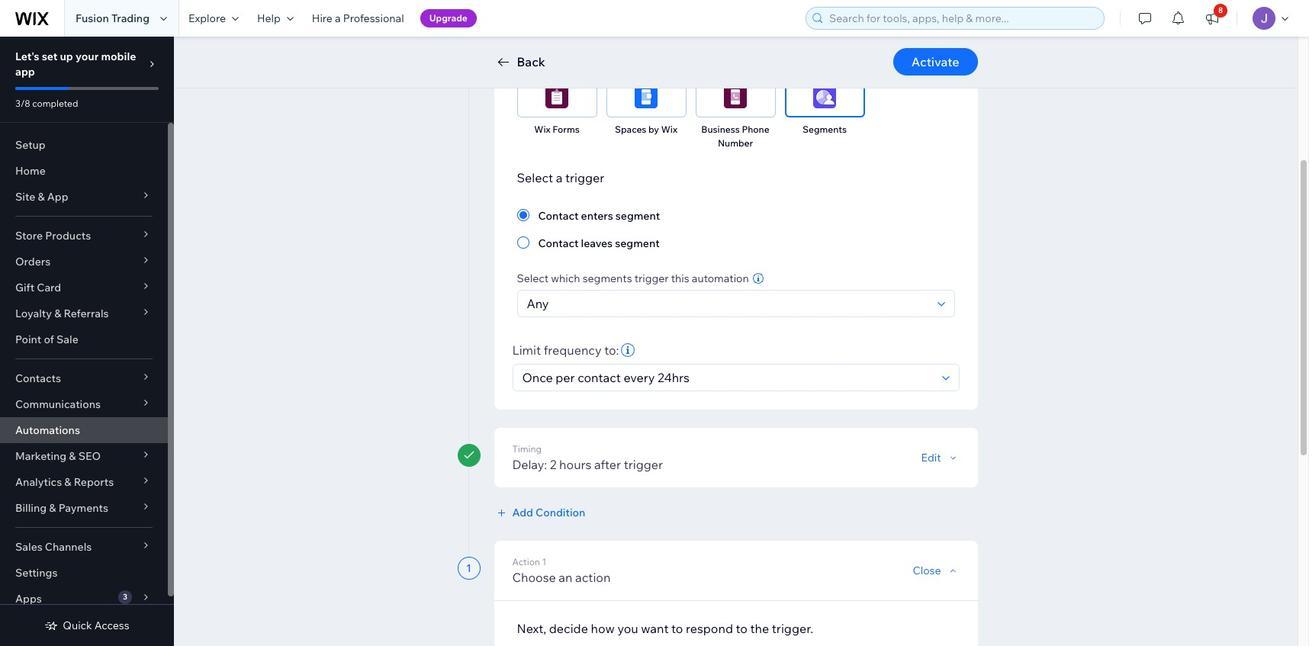 Task type: vqa. For each thing, say whether or not it's contained in the screenshot.
IMPORT to the left
no



Task type: locate. For each thing, give the bounding box(es) containing it.
this
[[671, 272, 689, 285]]

3
[[123, 592, 127, 602]]

trigger.
[[772, 621, 813, 636]]

a right hire
[[335, 11, 341, 25]]

category image
[[813, 85, 836, 108]]

select down wix forms
[[517, 170, 553, 185]]

setup link
[[0, 132, 168, 158]]

billing & payments
[[15, 501, 108, 515]]

number
[[718, 137, 753, 149]]

business phone number
[[701, 124, 770, 149]]

respond
[[686, 621, 733, 636]]

wix right by
[[661, 124, 677, 135]]

store products button
[[0, 223, 168, 249]]

segment
[[616, 209, 660, 223], [615, 237, 660, 250]]

wix
[[534, 124, 551, 135], [661, 124, 677, 135]]

products
[[45, 229, 91, 243]]

& left seo
[[69, 449, 76, 463]]

select a trigger
[[517, 170, 605, 185]]

billing
[[15, 501, 47, 515]]

hire a professional link
[[303, 0, 413, 37]]

1 inside action 1 choose an action
[[542, 556, 547, 568]]

sales channels button
[[0, 534, 168, 560]]

contact leaves segment
[[538, 237, 660, 250]]

of
[[44, 333, 54, 346]]

& right loyalty
[[54, 307, 61, 320]]

& left chat
[[913, 46, 919, 57]]

& inside popup button
[[64, 475, 71, 489]]

sales channels
[[15, 540, 92, 554]]

category image up the business
[[724, 85, 747, 108]]

close
[[913, 564, 941, 578]]

2 to from the left
[[736, 621, 748, 636]]

& for marketing
[[69, 449, 76, 463]]

& left reports on the bottom left of page
[[64, 475, 71, 489]]

2 category image from the left
[[635, 85, 658, 108]]

the
[[750, 621, 769, 636]]

you
[[618, 621, 638, 636]]

contact
[[538, 209, 579, 223], [538, 237, 579, 250]]

point of sale link
[[0, 327, 168, 352]]

2 select from the top
[[517, 272, 549, 285]]

to right the want
[[671, 621, 683, 636]]

1 vertical spatial select
[[517, 272, 549, 285]]

setup
[[15, 138, 46, 152]]

1 left action
[[466, 562, 471, 575]]

loyalty & referrals button
[[0, 301, 168, 327]]

0 horizontal spatial to
[[671, 621, 683, 636]]

mobile
[[101, 50, 136, 63]]

3 category image from the left
[[724, 85, 747, 108]]

Select which segments trigger this automation field
[[522, 291, 933, 317]]

contact down select a trigger
[[538, 209, 579, 223]]

chat
[[921, 46, 941, 57]]

2 horizontal spatial category image
[[724, 85, 747, 108]]

0 vertical spatial a
[[335, 11, 341, 25]]

your
[[76, 50, 99, 63]]

seo
[[78, 449, 101, 463]]

trading
[[111, 11, 150, 25]]

& right site
[[38, 190, 45, 204]]

next, decide how you want to respond to the trigger.
[[517, 621, 813, 636]]

referrals
[[64, 307, 109, 320]]

1 horizontal spatial a
[[556, 170, 563, 185]]

edit
[[921, 451, 941, 465]]

category image
[[546, 85, 568, 108], [635, 85, 658, 108], [724, 85, 747, 108]]

2 contact from the top
[[538, 237, 579, 250]]

business
[[701, 124, 740, 135]]

communications button
[[0, 391, 168, 417]]

0 horizontal spatial wix
[[534, 124, 551, 135]]

timing
[[512, 443, 542, 455]]

& for inbox
[[913, 46, 919, 57]]

settings link
[[0, 560, 168, 586]]

card
[[37, 281, 61, 294]]

upgrade
[[429, 12, 468, 24]]

1 right action
[[542, 556, 547, 568]]

trigger left this
[[635, 272, 669, 285]]

1 category image from the left
[[546, 85, 568, 108]]

timing delay: 2 hours after trigger
[[512, 443, 663, 472]]

automation
[[692, 272, 749, 285]]

home
[[15, 164, 46, 178]]

& for loyalty
[[54, 307, 61, 320]]

contact up which
[[538, 237, 579, 250]]

spaces
[[615, 124, 646, 135]]

1 horizontal spatial 1
[[542, 556, 547, 568]]

hire
[[312, 11, 333, 25]]

help button
[[248, 0, 303, 37]]

gift card button
[[0, 275, 168, 301]]

category image up the spaces by wix
[[635, 85, 658, 108]]

to left 'the'
[[736, 621, 748, 636]]

gift
[[15, 281, 34, 294]]

an
[[559, 570, 573, 585]]

0 vertical spatial contact
[[538, 209, 579, 223]]

marketing
[[15, 449, 67, 463]]

trigger up "enters"
[[565, 170, 605, 185]]

fusion trading
[[76, 11, 150, 25]]

2 segment from the top
[[615, 237, 660, 250]]

1 horizontal spatial to
[[736, 621, 748, 636]]

1 vertical spatial segment
[[615, 237, 660, 250]]

segment up select which segments trigger this automation
[[615, 237, 660, 250]]

0 horizontal spatial category image
[[546, 85, 568, 108]]

0 vertical spatial segment
[[616, 209, 660, 223]]

trigger right after
[[624, 457, 663, 472]]

let's set up your mobile app
[[15, 50, 136, 79]]

wix left forms
[[534, 124, 551, 135]]

contact for contact leaves segment
[[538, 237, 579, 250]]

by
[[649, 124, 659, 135]]

option group
[[517, 206, 955, 252]]

& for billing
[[49, 501, 56, 515]]

to
[[671, 621, 683, 636], [736, 621, 748, 636]]

1 wix from the left
[[534, 124, 551, 135]]

analytics & reports
[[15, 475, 114, 489]]

0 horizontal spatial a
[[335, 11, 341, 25]]

1 vertical spatial contact
[[538, 237, 579, 250]]

segments
[[583, 272, 632, 285]]

3/8 completed
[[15, 98, 78, 109]]

add condition button
[[494, 506, 585, 520]]

action 1 choose an action
[[512, 556, 611, 585]]

1 contact from the top
[[538, 209, 579, 223]]

enters
[[581, 209, 613, 223]]

1 vertical spatial a
[[556, 170, 563, 185]]

1 horizontal spatial wix
[[661, 124, 677, 135]]

select for select which segments trigger this automation
[[517, 272, 549, 285]]

a down wix forms
[[556, 170, 563, 185]]

category image up wix forms
[[546, 85, 568, 108]]

decide
[[549, 621, 588, 636]]

0 vertical spatial trigger
[[565, 170, 605, 185]]

forms
[[553, 124, 580, 135]]

segment right "enters"
[[616, 209, 660, 223]]

0 vertical spatial select
[[517, 170, 553, 185]]

1 vertical spatial trigger
[[635, 272, 669, 285]]

1 select from the top
[[517, 170, 553, 185]]

None field
[[518, 365, 937, 391]]

2 vertical spatial trigger
[[624, 457, 663, 472]]

1 segment from the top
[[616, 209, 660, 223]]

communications
[[15, 397, 101, 411]]

analytics
[[15, 475, 62, 489]]

access
[[94, 619, 129, 632]]

upgrade button
[[420, 9, 477, 27]]

let's
[[15, 50, 39, 63]]

select left which
[[517, 272, 549, 285]]

& right billing
[[49, 501, 56, 515]]

app
[[15, 65, 35, 79]]

quick
[[63, 619, 92, 632]]

1 horizontal spatial category image
[[635, 85, 658, 108]]

app
[[47, 190, 68, 204]]

sidebar element
[[0, 37, 174, 646]]



Task type: describe. For each thing, give the bounding box(es) containing it.
point
[[15, 333, 41, 346]]

apps
[[15, 592, 42, 606]]

completed
[[32, 98, 78, 109]]

a for hire
[[335, 11, 341, 25]]

category image for wix
[[546, 85, 568, 108]]

& for site
[[38, 190, 45, 204]]

home link
[[0, 158, 168, 184]]

action
[[512, 556, 540, 568]]

delay:
[[512, 457, 547, 472]]

quick access
[[63, 619, 129, 632]]

marketing & seo button
[[0, 443, 168, 469]]

8
[[1218, 5, 1223, 15]]

contacts button
[[0, 365, 168, 391]]

price
[[529, 46, 551, 57]]

0 horizontal spatial 1
[[466, 562, 471, 575]]

segments
[[803, 124, 847, 135]]

action
[[575, 570, 611, 585]]

orders button
[[0, 249, 168, 275]]

after
[[594, 457, 621, 472]]

loyalty
[[15, 307, 52, 320]]

add
[[512, 506, 533, 520]]

help
[[257, 11, 281, 25]]

2
[[550, 457, 557, 472]]

which
[[551, 272, 580, 285]]

frequency
[[544, 343, 602, 358]]

wix forms
[[534, 124, 580, 135]]

2 wix from the left
[[661, 124, 677, 135]]

segment for contact enters segment
[[616, 209, 660, 223]]

category image for business
[[724, 85, 747, 108]]

back button
[[494, 53, 545, 71]]

analytics & reports button
[[0, 469, 168, 495]]

select which segments trigger this automation
[[517, 272, 749, 285]]

sales
[[15, 540, 43, 554]]

site & app button
[[0, 184, 168, 210]]

hours
[[559, 457, 592, 472]]

contacts
[[15, 372, 61, 385]]

close button
[[913, 564, 959, 578]]

channels
[[45, 540, 92, 554]]

condition
[[536, 506, 585, 520]]

contact for contact enters segment
[[538, 209, 579, 223]]

spaces by wix
[[615, 124, 677, 135]]

automations
[[15, 423, 80, 437]]

professional
[[343, 11, 404, 25]]

marketing & seo
[[15, 449, 101, 463]]

select for select a trigger
[[517, 170, 553, 185]]

next,
[[517, 621, 546, 636]]

category image for spaces
[[635, 85, 658, 108]]

up
[[60, 50, 73, 63]]

segment for contact leaves segment
[[615, 237, 660, 250]]

billing & payments button
[[0, 495, 168, 521]]

inbox
[[887, 46, 911, 57]]

want
[[641, 621, 669, 636]]

point of sale
[[15, 333, 78, 346]]

activate
[[912, 54, 959, 69]]

orders
[[15, 255, 51, 269]]

hire a professional
[[312, 11, 404, 25]]

sale
[[56, 333, 78, 346]]

inbox & chat
[[887, 46, 941, 57]]

3/8
[[15, 98, 30, 109]]

fusion
[[76, 11, 109, 25]]

phone
[[742, 124, 770, 135]]

payments
[[58, 501, 108, 515]]

site
[[15, 190, 35, 204]]

& for analytics
[[64, 475, 71, 489]]

how
[[591, 621, 615, 636]]

store products
[[15, 229, 91, 243]]

option group containing contact enters segment
[[517, 206, 955, 252]]

trigger inside timing delay: 2 hours after trigger
[[624, 457, 663, 472]]

set
[[42, 50, 57, 63]]

leaves
[[581, 237, 613, 250]]

limit
[[512, 343, 541, 358]]

limit frequency to:
[[512, 343, 619, 358]]

1 to from the left
[[671, 621, 683, 636]]

Search for tools, apps, help & more... field
[[825, 8, 1099, 29]]

reports
[[74, 475, 114, 489]]

gift card
[[15, 281, 61, 294]]

explore
[[188, 11, 226, 25]]

add condition
[[512, 506, 585, 520]]

back
[[517, 54, 545, 69]]

8 button
[[1196, 0, 1229, 37]]

quick access button
[[45, 619, 129, 632]]

loyalty & referrals
[[15, 307, 109, 320]]

a for select
[[556, 170, 563, 185]]



